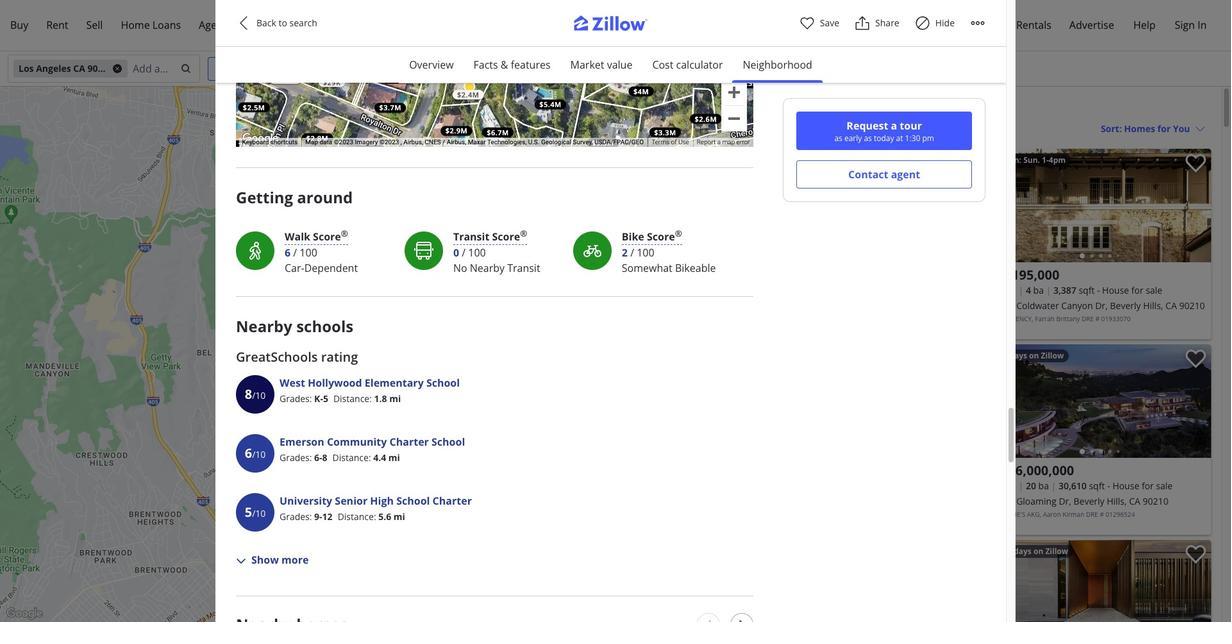 Task type: describe. For each thing, give the bounding box(es) containing it.
new for 24.5m
[[391, 450, 402, 456]]

15.5m link
[[431, 280, 476, 298]]

6.89m link
[[404, 387, 434, 399]]

1 vertical spatial 9.00m link
[[308, 399, 337, 410]]

10.00m inside the 19.5m 10.00m 11.0m
[[325, 352, 349, 361]]

0 vertical spatial 9.00m link
[[365, 377, 394, 388]]

save this home button for $126,000,000
[[1176, 345, 1212, 380]]

property images, use arrow keys to navigate, image 1 of 19 group
[[989, 345, 1212, 461]]

getting around
[[236, 187, 353, 208]]

kirman
[[1063, 510, 1085, 519]]

0 vertical spatial 3.00m
[[347, 352, 367, 362]]

0 vertical spatial 19.0m
[[349, 381, 369, 391]]

sqft for $126,000,000
[[1090, 480, 1106, 492]]

dre inside 2172 coldwater canyon dr, beverly hills, ca 90210 the agency, farrah brittany dre # 01933070
[[1082, 314, 1095, 323]]

ca inside filters element
[[73, 62, 85, 74]]

back to search
[[257, 17, 318, 29]]

0 vertical spatial report a map error
[[697, 139, 750, 146]]

facts & features button
[[464, 47, 561, 83]]

ago for leftmost property images, use arrow keys to navigate, image 1 of 35 'group'
[[417, 256, 430, 266]]

share
[[876, 17, 900, 29]]

charter inside university senior high school charter grades: 9-12 distance: 5.6 mi
[[433, 494, 472, 508]]

1 horizontal spatial 25.0m
[[430, 390, 450, 400]]

days for 19
[[1010, 350, 1028, 361]]

1 vertical spatial 6.50m
[[367, 361, 388, 370]]

in
[[1198, 18, 1208, 32]]

1 horizontal spatial 5.50m link
[[392, 375, 422, 387]]

20.2m link
[[271, 184, 300, 195]]

ago for the right property images, use arrow keys to navigate, image 1 of 35 'group'
[[806, 155, 820, 166]]

1 horizontal spatial $3.7m link
[[375, 103, 406, 112]]

1 vertical spatial $2.4m
[[457, 90, 479, 99]]

brittany
[[1057, 314, 1081, 323]]

$2.8m
[[306, 133, 328, 143]]

0 vertical spatial 8
[[245, 386, 252, 403]]

19 for $3,450,000
[[382, 256, 390, 266]]

street
[[690, 55, 713, 66]]

los angeles ca 90210
[[19, 62, 113, 74]]

nearby inside the '0 / 100 no nearby transit'
[[470, 261, 505, 275]]

house for $126,000,000
[[1113, 480, 1140, 492]]

9505 gloaming dr, beverly hills, ca 90210 image
[[989, 345, 1212, 458]]

3.45m
[[453, 446, 473, 455]]

1 vertical spatial report a map error link
[[694, 614, 747, 621]]

1 vertical spatial google image
[[3, 606, 46, 622]]

1 vertical spatial 10.00m link
[[378, 444, 411, 456]]

close image
[[720, 105, 729, 114]]

6.18m
[[311, 270, 332, 279]]

2172 coldwater canyon dr, beverly hills, ca 90210 image
[[989, 149, 1212, 262]]

19 hours ago for leftmost property images, use arrow keys to navigate, image 1 of 35 'group'
[[382, 256, 430, 266]]

5.6
[[379, 511, 392, 523]]

$5.4m $2.6m
[[540, 100, 717, 123]]

1.30m
[[462, 444, 482, 453]]

1 horizontal spatial google image
[[239, 130, 282, 147]]

transit inside the '0 / 100 no nearby transit'
[[508, 261, 541, 275]]

$260k link
[[312, 6, 344, 16]]

1.90m
[[460, 450, 480, 460]]

1 horizontal spatial 30.0m link
[[392, 275, 421, 287]]

01933070
[[1102, 314, 1131, 323]]

bike score ®
[[622, 228, 683, 244]]

1 vertical spatial 12.9m
[[403, 389, 424, 399]]

new for 3.45m
[[469, 440, 480, 446]]

3.88m link
[[448, 267, 477, 279]]

9.00m inside new 9.00m
[[328, 385, 348, 395]]

0 vertical spatial 10.00m link
[[320, 351, 354, 362]]

advertise link
[[1061, 10, 1124, 40]]

1-
[[1043, 155, 1050, 166]]

keyboard
[[242, 139, 269, 146]]

data
[[320, 139, 333, 146]]

1 horizontal spatial 19
[[771, 155, 780, 166]]

hide image
[[915, 15, 931, 31]]

72.5m
[[360, 436, 381, 445]]

around
[[297, 187, 353, 208]]

rentals
[[1017, 18, 1052, 32]]

days for 216
[[1015, 546, 1032, 557]]

more
[[282, 553, 309, 567]]

facts & features
[[474, 58, 551, 72]]

3
[[376, 385, 382, 397]]

4.69m
[[318, 393, 338, 403]]

9.75m link
[[434, 438, 463, 449]]

20.2m
[[276, 185, 296, 194]]

19.5m link
[[294, 255, 323, 267]]

# inside coldwell banker residential brokerage, jade mills dre # 00526877
[[390, 426, 394, 435]]

1 vertical spatial 3.00m link
[[323, 367, 352, 379]]

4 for 3,387
[[1027, 284, 1032, 296]]

0 horizontal spatial chevron down image
[[599, 105, 609, 115]]

somewhat
[[622, 261, 673, 275]]

7.50m 2.90m
[[300, 347, 335, 381]]

0 horizontal spatial 19.0m link
[[298, 392, 338, 403]]

apt
[[439, 401, 455, 413]]

$2.9m link
[[441, 126, 472, 136]]

home loans link
[[112, 10, 190, 40]]

1 vertical spatial 12.5m link
[[301, 386, 341, 398]]

5.00m 12.0m
[[278, 293, 313, 392]]

1 vertical spatial 4.50m
[[332, 296, 352, 305]]

$126,000,000
[[994, 462, 1075, 479]]

1 horizontal spatial 65.0m link
[[389, 387, 418, 399]]

1.90m link
[[455, 449, 485, 461]]

emerson community charter school link
[[280, 434, 465, 450]]

3.10m link
[[313, 243, 343, 255]]

bus image
[[414, 241, 434, 261]]

hills, inside 2172 coldwater canyon dr, beverly hills, ca 90210 the agency, farrah brittany dre # 01933070
[[1144, 300, 1164, 312]]

1 vertical spatial 11.0m link
[[381, 448, 411, 459]]

high
[[370, 494, 394, 508]]

17.5m link
[[439, 424, 468, 435]]

n
[[394, 401, 401, 413]]

2 horizontal spatial 9.00m link
[[399, 445, 429, 456]]

cost
[[653, 58, 674, 72]]

1 vertical spatial $2.4m link
[[453, 81, 484, 99]]

20.0m link
[[350, 396, 379, 407]]

bike image
[[582, 241, 603, 261]]

0 vertical spatial 12.5m link
[[322, 317, 362, 328]]

chevron left image for 19 days on zillow
[[995, 394, 1011, 409]]

90210 inside filters element
[[88, 62, 113, 74]]

calculator
[[677, 58, 723, 72]]

0 vertical spatial 6.50m
[[452, 272, 472, 281]]

0 horizontal spatial tour
[[429, 452, 441, 458]]

10.5m link
[[332, 370, 361, 382]]

0 vertical spatial 12.9m link
[[354, 357, 384, 369]]

bds inside map region
[[384, 385, 399, 397]]

126.0m link
[[408, 273, 441, 284]]

0 horizontal spatial 25.0m
[[317, 276, 338, 285]]

chevron down image inside main content
[[1196, 124, 1206, 134]]

transit score ®
[[454, 228, 528, 244]]

sqft inside map region
[[462, 385, 478, 397]]

0 horizontal spatial property images, use arrow keys to navigate, image 1 of 35 group
[[188, 250, 738, 363]]

46.0m
[[355, 347, 375, 357]]

1 vertical spatial 16.0m link
[[344, 382, 374, 393]]

school for 8
[[427, 376, 460, 390]]

1 horizontal spatial 30.0m
[[397, 276, 417, 286]]

30,610
[[1059, 480, 1087, 492]]

1 airbus, from the left
[[404, 139, 423, 146]]

$3.3m for $3.3m
[[738, 78, 760, 88]]

0 horizontal spatial 3d
[[421, 452, 427, 458]]

90210 inside 455 n palm dr apt 2, beverly hills, ca 90210
[[376, 416, 402, 428]]

0 vertical spatial $3.3m link
[[733, 78, 764, 88]]

32.0m
[[434, 384, 455, 394]]

map region containing $3,450,000
[[0, 75, 806, 622]]

0 vertical spatial 6.50m link
[[448, 271, 477, 282]]

clear field image
[[179, 64, 189, 74]]

2 horizontal spatial 30.0m
[[439, 294, 460, 304]]

1.00m link
[[401, 362, 431, 374]]

loans
[[153, 18, 181, 32]]

0 vertical spatial 4.50m link
[[288, 246, 318, 258]]

2172
[[994, 300, 1015, 312]]

$6.7m link
[[482, 127, 514, 137]]

# inside 2172 coldwater canyon dr, beverly hills, ca 90210 the agency, farrah brittany dre # 01933070
[[1096, 314, 1100, 323]]

4.59m
[[353, 363, 374, 373]]

0 vertical spatial 7.50m link
[[324, 265, 354, 276]]

12
[[322, 511, 333, 523]]

4.95m for the bottom 4.95m link
[[290, 384, 311, 394]]

2.30m
[[298, 309, 318, 318]]

0 vertical spatial map
[[723, 139, 735, 146]]

0 horizontal spatial 30.0m link
[[310, 274, 349, 285]]

2.60m link
[[309, 354, 338, 366]]

remove tag image
[[112, 64, 123, 74]]

sign
[[1176, 18, 1196, 32]]

chevron right image for $4,195,000
[[1190, 198, 1206, 213]]

0 vertical spatial 25.0m link
[[313, 275, 342, 286]]

school for 5
[[397, 494, 430, 508]]

ca inside 9505 gloaming dr, beverly hills, ca 90210 christie's akg, aaron kirman dre # 01296524
[[1130, 495, 1141, 508]]

1 horizontal spatial $3.7m
[[379, 103, 401, 112]]

5.00m
[[278, 293, 298, 303]]

1 horizontal spatial 19.0m link
[[344, 380, 373, 392]]

6 for /10
[[245, 445, 252, 462]]

0 horizontal spatial nearby
[[236, 316, 293, 337]]

1 vertical spatial $2.5m link
[[238, 102, 270, 112]]

0 horizontal spatial $3.3m link
[[650, 127, 681, 137]]

zillow for 216 days on zillow
[[1046, 546, 1069, 557]]

455
[[376, 401, 392, 413]]

manage rentals link
[[967, 10, 1061, 40]]

0 vertical spatial 2.90m link
[[404, 266, 433, 278]]

2 vertical spatial 7.50m link
[[286, 382, 315, 394]]

1 vertical spatial 7.50m link
[[296, 346, 325, 357]]

- house for sale for $4,195,000
[[1098, 284, 1163, 296]]

1 vertical spatial 2.90m link
[[310, 370, 339, 382]]

sale
[[958, 99, 984, 116]]

sun.
[[1024, 155, 1041, 166]]

1 vertical spatial $3.7m link
[[223, 140, 254, 150]]

4pm
[[1050, 155, 1066, 166]]

4 ba for 3,283 sqft
[[409, 385, 427, 397]]

grades: for 6
[[280, 452, 312, 464]]

$3.7m inside $3.3m $3.7m
[[227, 140, 249, 150]]

1 vertical spatial 10.00m
[[382, 445, 407, 455]]

3d tour for the leftmost 3d tour link
[[421, 452, 441, 458]]

0 horizontal spatial 30.0m
[[325, 275, 345, 284]]

chevron right image for 19 hours ago
[[962, 198, 978, 213]]

$2.9m $5.8m
[[446, 126, 614, 148]]

4 for 3,283
[[409, 385, 414, 397]]

/
[[443, 139, 445, 146]]

advertise
[[1070, 18, 1115, 32]]

1 vertical spatial error
[[734, 614, 747, 621]]

1 vertical spatial 19.0m
[[313, 393, 333, 402]]

1 horizontal spatial $2.4m link
[[510, 55, 542, 65]]

15.0m
[[393, 421, 413, 431]]

manage rentals
[[976, 18, 1052, 32]]

1 horizontal spatial 3d tour link
[[453, 450, 487, 468]]

chevron left image for 216 days on zillow
[[995, 589, 1011, 605]]

1 vertical spatial map
[[719, 614, 732, 621]]

2 vertical spatial 4.50m link
[[332, 388, 362, 400]]

ba for $126,000,000
[[1039, 480, 1050, 492]]

1 horizontal spatial 12.9m link
[[399, 388, 428, 400]]

2 airbus, from the left
[[447, 139, 467, 146]]

2172 coldwater canyon dr, beverly hills, ca 90210 the agency, farrah brittany dre # 01933070
[[994, 300, 1206, 323]]

map region containing $260k
[[198, 0, 855, 264]]

$3.3m for $3.3m $3.7m
[[654, 127, 676, 137]]

0 vertical spatial 5.50m link
[[327, 329, 356, 340]]

a for top report a map error link
[[718, 139, 721, 146]]

mi for 8
[[390, 393, 401, 405]]

angeles
[[36, 62, 71, 74]]

house for $4,195,000
[[1103, 284, 1130, 296]]

agent
[[199, 18, 227, 32]]

& inside button
[[501, 58, 508, 72]]

2 vertical spatial 6.50m link
[[354, 383, 383, 395]]

cnes
[[425, 139, 441, 146]]

45.0m
[[345, 431, 366, 441]]

19 for $126,000,000
[[999, 350, 1008, 361]]

schools
[[297, 316, 354, 337]]

0 link
[[454, 245, 459, 261]]

1 vertical spatial report a map error
[[694, 614, 747, 621]]

3.95m link
[[319, 354, 349, 365]]

0 vertical spatial 4.50m
[[293, 247, 313, 257]]

1 horizontal spatial 11.0m
[[386, 449, 406, 458]]

3.10m 2.00m
[[318, 244, 362, 369]]

1 vertical spatial 4.95m link
[[286, 383, 315, 395]]

1 horizontal spatial property images, use arrow keys to navigate, image 1 of 35 group
[[761, 149, 984, 262]]

on for 19
[[1030, 350, 1040, 361]]

school for 6
[[432, 435, 465, 449]]

beverly inside 9505 gloaming dr, beverly hills, ca 90210 christie's akg, aaron kirman dre # 01296524
[[1074, 495, 1105, 508]]

5.50m for topmost 5.50m link
[[331, 330, 352, 339]]

2.90m for 7.50m 2.90m
[[314, 371, 335, 381]]

0 vertical spatial 4.95m link
[[312, 224, 342, 236]]

hours for leftmost property images, use arrow keys to navigate, image 1 of 35 'group'
[[392, 256, 415, 266]]

0 horizontal spatial 12.9m
[[359, 358, 379, 368]]

of ten element for 5
[[252, 495, 266, 533]]

12.0m inside 5.00m 12.0m
[[292, 382, 313, 392]]

1 horizontal spatial &
[[875, 99, 885, 116]]

of ten element for 6
[[252, 436, 266, 474]]

2.60m
[[313, 355, 333, 365]]

dr, inside 9505 gloaming dr, beverly hills, ca 90210 christie's akg, aaron kirman dre # 01296524
[[1060, 495, 1072, 508]]

2 vertical spatial 6.50m
[[358, 384, 379, 394]]

distance: for 8
[[334, 393, 372, 405]]

brokerage,
[[478, 415, 516, 424]]

chevron left image for 19 hours ago
[[767, 198, 783, 213]]

5 inside west hollywood elementary school grades: k-5 distance: 1.8 mi
[[323, 393, 328, 405]]

475k link
[[273, 292, 298, 303]]

save this home image for $126,000,000
[[1186, 350, 1207, 369]]

$3m link
[[389, 42, 413, 51]]

more image
[[971, 15, 986, 31]]

agent finder link
[[190, 10, 267, 40]]

mills
[[532, 415, 546, 424]]

1 vertical spatial 6.50m link
[[363, 360, 392, 371]]

0 horizontal spatial chevron right image
[[737, 620, 748, 622]]

- for $4,195,000
[[1098, 284, 1101, 296]]

technologies,
[[488, 139, 527, 146]]

1 horizontal spatial tour
[[472, 452, 485, 457]]



Task type: locate. For each thing, give the bounding box(es) containing it.
new link
[[405, 292, 440, 309]]

help link
[[1125, 10, 1165, 40]]

25.0m down 24.0m
[[430, 390, 450, 400]]

save this home image for $4,195,000
[[1186, 154, 1207, 173]]

heart image
[[800, 15, 815, 31]]

1 chevron right image from the top
[[1190, 198, 1206, 213]]

5
[[323, 393, 328, 405], [245, 504, 252, 521]]

/10 inside 5 /10
[[252, 508, 266, 520]]

sqft up canyon
[[1079, 284, 1095, 296]]

dre inside 9505 gloaming dr, beverly hills, ca 90210 christie's akg, aaron kirman dre # 01296524
[[1087, 510, 1099, 519]]

12.5m for the bottom 12.5m link
[[316, 387, 336, 397]]

ca inside 455 n palm dr apt 2, beverly hills, ca 90210
[[523, 401, 534, 413]]

1 vertical spatial bds
[[384, 385, 399, 397]]

report for bottommost report a map error link
[[694, 614, 713, 621]]

7.50m for the topmost 7.50m link
[[329, 266, 349, 275]]

0 vertical spatial error
[[737, 139, 750, 146]]

9.75m
[[439, 439, 459, 448]]

1 vertical spatial /10
[[252, 449, 266, 461]]

0 vertical spatial hills,
[[1144, 300, 1164, 312]]

0 vertical spatial bds
[[1002, 284, 1017, 296]]

dependent
[[305, 261, 358, 275]]

4 ba up coldwater
[[1027, 284, 1045, 296]]

main content
[[751, 87, 1222, 622]]

180k 4.59m
[[264, 348, 374, 373]]

3,387 sqft
[[1054, 284, 1095, 296]]

$3.3m up the terms
[[654, 127, 676, 137]]

® up 3.10m link
[[341, 228, 348, 239]]

® for transit score
[[520, 228, 528, 239]]

0 vertical spatial grades:
[[280, 393, 312, 405]]

22.0m
[[429, 362, 449, 372]]

transit down the transit score ®
[[508, 261, 541, 275]]

map down close icon
[[723, 139, 735, 146]]

chevron right image
[[1190, 198, 1206, 213], [1190, 394, 1206, 409]]

dr, inside 2172 coldwater canyon dr, beverly hills, ca 90210 the agency, farrah brittany dre # 01933070
[[1096, 300, 1109, 312]]

sale
[[1147, 284, 1163, 296], [1157, 480, 1174, 492]]

link
[[442, 300, 476, 318], [392, 340, 426, 357], [361, 341, 395, 358], [457, 406, 492, 423], [383, 465, 418, 483]]

/10 inside 8 /10
[[252, 390, 266, 402]]

$3.7m link up ,
[[375, 103, 406, 112]]

0 vertical spatial #
[[1096, 314, 1100, 323]]

0 vertical spatial dr,
[[1096, 300, 1109, 312]]

save this home button for $4,195,000
[[1176, 149, 1212, 185]]

1 ©2023 from the left
[[334, 139, 354, 146]]

0 vertical spatial 3.00m link
[[342, 351, 372, 363]]

0 horizontal spatial beverly
[[467, 401, 498, 413]]

/10 inside 6 /10
[[252, 449, 266, 461]]

180k
[[264, 348, 281, 358]]

1 vertical spatial ago
[[417, 256, 430, 266]]

$2.4m link down facts
[[453, 81, 484, 99]]

3 / 100 from the left
[[631, 246, 655, 260]]

19 inside map region
[[382, 256, 390, 266]]

3.00m link
[[342, 351, 372, 363], [323, 367, 352, 379]]

1108 wallace rdg, beverly hills, ca 90210 image
[[989, 540, 1212, 622]]

chevron right image
[[962, 198, 978, 213], [1190, 589, 1206, 605], [737, 620, 748, 622]]

12.9m link up palm
[[399, 388, 428, 400]]

2 as from the left
[[865, 133, 872, 144]]

/10
[[252, 390, 266, 402], [252, 449, 266, 461], [252, 508, 266, 520]]

1 vertical spatial 4.95m
[[290, 384, 311, 394]]

3 ® from the left
[[675, 228, 683, 239]]

$2.5m for $2.5m $4m
[[386, 74, 409, 83]]

4.00m link
[[414, 284, 443, 296]]

9.00m for 9.00m link to the middle
[[312, 400, 333, 410]]

main navigation
[[0, 0, 1232, 51]]

455 n palm dr apt 2, beverly hills, ca 90210 image
[[761, 149, 984, 262], [371, 250, 555, 363], [555, 250, 738, 363]]

pedestrian image
[[245, 241, 266, 261]]

15.0m link
[[389, 420, 418, 432]]

$6.7m $2.4m
[[487, 55, 537, 137]]

2 vertical spatial beverly
[[1074, 495, 1105, 508]]

9.50m
[[419, 361, 439, 371]]

3,387
[[1054, 284, 1077, 296]]

4.95m for the top 4.95m link
[[317, 225, 337, 235]]

report a map error link down the minus image
[[694, 614, 747, 621]]

school inside west hollywood elementary school grades: k-5 distance: 1.8 mi
[[427, 376, 460, 390]]

chevron left image inside property images, use arrow keys to navigate, image 1 of 33 group
[[995, 589, 1011, 605]]

1 vertical spatial #
[[390, 426, 394, 435]]

for for $4,195,000
[[1132, 284, 1144, 296]]

/10 for 5
[[252, 508, 266, 520]]

19 down the
[[999, 350, 1008, 361]]

4 inside map region
[[409, 385, 414, 397]]

dre
[[1082, 314, 1095, 323], [376, 426, 389, 435], [1087, 510, 1099, 519]]

school inside emerson community charter school grades: 6-8 distance: 4.4 mi
[[432, 435, 465, 449]]

chevron left image inside property images, use arrow keys to navigate, image 1 of 35 'group'
[[767, 198, 783, 213]]

17.0m
[[398, 452, 418, 462]]

chevron down image
[[236, 556, 246, 567]]

ca inside 2172 coldwater canyon dr, beverly hills, ca 90210 the agency, farrah brittany dre # 01933070
[[1166, 300, 1178, 312]]

0 vertical spatial 11.0m link
[[309, 365, 338, 376]]

1 vertical spatial 25.0m link
[[425, 389, 454, 401]]

finder
[[229, 18, 258, 32]]

walk score ®
[[285, 228, 348, 244]]

mi inside west hollywood elementary school grades: k-5 distance: 1.8 mi
[[390, 393, 401, 405]]

4 ba inside map region
[[409, 385, 427, 397]]

8 down emerson
[[322, 452, 328, 464]]

2 horizontal spatial 30.0m link
[[435, 293, 464, 305]]

nearby up 180k
[[236, 316, 293, 337]]

0 vertical spatial report a map error link
[[697, 139, 750, 146]]

zillow down the farrah
[[1042, 350, 1065, 361]]

2.90m down 16.5m link
[[409, 267, 429, 277]]

65.0m for leftmost 65.0m 'link'
[[321, 276, 341, 286]]

® inside bike score ®
[[675, 228, 683, 239]]

19 down 201
[[771, 155, 780, 166]]

/ 100 for transit
[[462, 246, 486, 260]]

1 ® from the left
[[341, 228, 348, 239]]

1 horizontal spatial $3.3m
[[738, 78, 760, 88]]

hills, inside 9505 gloaming dr, beverly hills, ca 90210 christie's akg, aaron kirman dre # 01296524
[[1108, 495, 1128, 508]]

score up the '0 / 100 no nearby transit'
[[492, 230, 520, 244]]

1 horizontal spatial 25.0m link
[[425, 389, 454, 401]]

dr, up 01933070
[[1096, 300, 1109, 312]]

$3.3m inside $3.3m $3.7m
[[654, 127, 676, 137]]

chevron right image inside "property images, use arrow keys to navigate, image 1 of 39" group
[[1190, 198, 1206, 213]]

4.00m
[[418, 285, 438, 295]]

0 vertical spatial charter
[[390, 435, 429, 449]]

& up request
[[875, 99, 885, 116]]

save this home image for $3,450,000
[[529, 255, 550, 274]]

0 vertical spatial sale
[[1147, 284, 1163, 296]]

16.0m up 20.0m
[[349, 383, 369, 392]]

30,610 sqft
[[1059, 480, 1106, 492]]

for for $126,000,000
[[1142, 480, 1155, 492]]

$3.7m up ,
[[379, 103, 401, 112]]

$3.7m link left shortcuts
[[223, 140, 254, 150]]

distance: inside university senior high school charter grades: 9-12 distance: 5.6 mi
[[338, 511, 376, 523]]

10.5m
[[336, 371, 356, 381]]

17.5m
[[444, 425, 464, 434]]

of ten element left west
[[252, 377, 266, 415]]

1 horizontal spatial chevron down image
[[687, 595, 696, 604]]

0 horizontal spatial 11.0m
[[313, 366, 333, 375]]

2 ® from the left
[[520, 228, 528, 239]]

4.69m 10.5m
[[318, 371, 356, 403]]

1 vertical spatial chevron right image
[[1190, 589, 1206, 605]]

44.8m
[[291, 250, 311, 260]]

tour
[[900, 119, 923, 133]]

beverly up brokerage,
[[467, 401, 498, 413]]

90210 inside 9505 gloaming dr, beverly hills, ca 90210 christie's akg, aaron kirman dre # 01296524
[[1144, 495, 1169, 508]]

1 vertical spatial distance:
[[333, 452, 371, 464]]

property images, use arrow keys to navigate, image 1 of 33 group
[[989, 540, 1212, 622]]

save this home image
[[958, 154, 979, 173], [1186, 154, 1207, 173], [529, 255, 550, 274], [1186, 350, 1207, 369], [1186, 545, 1207, 564]]

score inside the transit score ®
[[492, 230, 520, 244]]

1 horizontal spatial -
[[1108, 480, 1111, 492]]

2 grades: from the top
[[280, 452, 312, 464]]

dre down coldwell
[[376, 426, 389, 435]]

grades: down university
[[280, 511, 312, 523]]

dre down 9505 gloaming dr, beverly hills, ca 90210 link at the bottom right
[[1087, 510, 1099, 519]]

elementary
[[365, 376, 424, 390]]

2 / 100 from the left
[[462, 246, 486, 260]]

remove boundary
[[633, 103, 715, 115]]

2.90m down 2.60m
[[314, 371, 335, 381]]

0 horizontal spatial 9.00m link
[[308, 399, 337, 410]]

0 horizontal spatial 25.0m link
[[313, 275, 342, 286]]

1 / 100 from the left
[[293, 246, 317, 260]]

1 vertical spatial sqft
[[462, 385, 478, 397]]

2.90m for 8.20m 2.90m
[[409, 267, 429, 277]]

report a map error link down $2.6m "link"
[[697, 139, 750, 146]]

bds right 3
[[384, 385, 399, 397]]

new inside new link
[[427, 293, 437, 299]]

score for bike score
[[647, 230, 675, 244]]

$3.3m link
[[733, 78, 764, 88], [650, 127, 681, 137]]

chevron left image
[[236, 15, 252, 31], [767, 198, 783, 213], [995, 198, 1011, 213], [995, 394, 1011, 409], [995, 589, 1011, 605], [704, 620, 714, 622]]

dre inside coldwell banker residential brokerage, jade mills dre # 00526877
[[376, 426, 389, 435]]

zillow down aaron in the bottom right of the page
[[1046, 546, 1069, 557]]

walk
[[285, 230, 311, 244]]

7.50m for bottom 7.50m link
[[290, 383, 311, 393]]

126.0m
[[413, 274, 437, 283]]

8.20m
[[383, 382, 403, 392]]

sell link
[[77, 10, 112, 40]]

1 horizontal spatial 3d
[[465, 452, 471, 457]]

1 horizontal spatial airbus,
[[447, 139, 467, 146]]

remove
[[633, 103, 669, 115]]

4 down "$4,195,000"
[[1027, 284, 1032, 296]]

beverly inside 2172 coldwater canyon dr, beverly hills, ca 90210 the agency, farrah brittany dre # 01933070
[[1111, 300, 1142, 312]]

16.0m down 3.10m link
[[342, 261, 363, 271]]

40.0m link
[[411, 268, 441, 279]]

25.0m down dependent
[[317, 276, 338, 285]]

$2.5m link down the $3m on the left of the page
[[382, 74, 413, 83]]

1 vertical spatial beverly
[[467, 401, 498, 413]]

on right 216
[[1034, 546, 1044, 557]]

days right 216
[[1015, 546, 1032, 557]]

ba inside map region
[[416, 385, 427, 397]]

12.5m link down 49.5m
[[301, 386, 341, 398]]

$2.4m inside the $6.7m $2.4m
[[515, 55, 537, 65]]

1 horizontal spatial 9.00m link
[[365, 377, 394, 388]]

3 of ten element from the top
[[252, 495, 266, 533]]

of ten element for 8
[[252, 377, 266, 415]]

0 horizontal spatial 10.00m link
[[320, 351, 354, 362]]

& right facts
[[501, 58, 508, 72]]

$2.7m
[[604, 57, 626, 66]]

/ 100 inside the 2 / 100 somewhat bikeable
[[631, 246, 655, 260]]

grades: inside west hollywood elementary school grades: k-5 distance: 1.8 mi
[[280, 393, 312, 405]]

new inside new 3.45m
[[469, 440, 480, 446]]

new inside new 9.00m
[[345, 380, 355, 385]]

90210 inside 2172 coldwater canyon dr, beverly hills, ca 90210 the agency, farrah brittany dre # 01933070
[[1180, 300, 1206, 312]]

on for 216
[[1034, 546, 1044, 557]]

$3.7m left shortcuts
[[227, 140, 249, 150]]

filters element
[[0, 51, 1232, 87]]

1 vertical spatial 65.0m link
[[389, 387, 418, 399]]

/10 for 8
[[252, 390, 266, 402]]

days down agency,
[[1010, 350, 1028, 361]]

rent
[[46, 18, 68, 32]]

score inside bike score ®
[[647, 230, 675, 244]]

16.0m for 16.0m link to the bottom
[[349, 383, 369, 392]]

hours for the right property images, use arrow keys to navigate, image 1 of 35 'group'
[[782, 155, 804, 166]]

# down coldwell
[[390, 426, 394, 435]]

0 vertical spatial 5.50m
[[331, 330, 352, 339]]

grades: inside university senior high school charter grades: 9-12 distance: 5.6 mi
[[280, 511, 312, 523]]

/10 left emerson
[[252, 449, 266, 461]]

19.0m down hollywood
[[313, 393, 333, 402]]

6-
[[314, 452, 322, 464]]

8.90m
[[351, 398, 371, 408]]

new for 9.00m
[[345, 380, 355, 385]]

hours down results
[[782, 155, 804, 166]]

chevron right image for 216 days on zillow
[[1190, 589, 1206, 605]]

0 vertical spatial chevron right image
[[1190, 198, 1206, 213]]

aaron
[[1044, 510, 1062, 519]]

/ 100 inside 6 / 100 car-dependent
[[293, 246, 317, 260]]

bds for $4,195,000
[[1002, 284, 1017, 296]]

©2023 right 'data'
[[334, 139, 354, 146]]

5 down hollywood
[[323, 393, 328, 405]]

12.5m link up 46.0m link
[[322, 317, 362, 328]]

hours up 40.0m link
[[392, 256, 415, 266]]

2 horizontal spatial beverly
[[1111, 300, 1142, 312]]

$2.4m up $2.5m $4m
[[515, 55, 537, 65]]

hills, inside 455 n palm dr apt 2, beverly hills, ca 90210
[[500, 401, 521, 413]]

report
[[697, 139, 716, 146], [694, 614, 713, 621]]

0 vertical spatial $2.4m
[[515, 55, 537, 65]]

5.50m link up rating
[[327, 329, 356, 340]]

/10 up show
[[252, 508, 266, 520]]

0 horizontal spatial 5
[[245, 504, 252, 521]]

9.00m for 9.00m link to the top
[[369, 378, 390, 387]]

0 vertical spatial google image
[[239, 130, 282, 147]]

1 horizontal spatial 19.0m
[[349, 381, 369, 391]]

1 /10 from the top
[[252, 390, 266, 402]]

1 vertical spatial 4 ba
[[409, 385, 427, 397]]

k-
[[314, 393, 323, 405]]

1 horizontal spatial 5.50m
[[397, 376, 417, 386]]

of ten element up show
[[252, 495, 266, 533]]

$3.3m down neighborhood
[[738, 78, 760, 88]]

pm
[[923, 133, 935, 144]]

score for walk score
[[313, 230, 341, 244]]

0
[[454, 246, 459, 260]]

coldwell
[[376, 415, 410, 424]]

19 left 16.5m at left top
[[382, 256, 390, 266]]

2 /10 from the top
[[252, 449, 266, 461]]

19 hours ago for the right property images, use arrow keys to navigate, image 1 of 35 'group'
[[771, 155, 820, 166]]

bds up 9505
[[1002, 480, 1017, 492]]

$2.4m link up $2.5m $4m
[[510, 55, 542, 65]]

11.0m inside the 19.5m 10.00m 11.0m
[[313, 366, 333, 375]]

distance: for 6
[[333, 452, 371, 464]]

8 inside emerson community charter school grades: 6-8 distance: 4.4 mi
[[322, 452, 328, 464]]

/ 100
[[293, 246, 317, 260], [462, 246, 486, 260], [631, 246, 655, 260]]

hours inside map region
[[392, 256, 415, 266]]

a for bottommost report a map error link
[[714, 614, 718, 621]]

12.9m
[[359, 358, 379, 368], [403, 389, 424, 399]]

$2.5m link up the keyboard
[[238, 102, 270, 112]]

$3.3m link up the terms
[[650, 127, 681, 137]]

1 horizontal spatial $2.5m link
[[382, 74, 413, 83]]

2 chevron right image from the top
[[1190, 394, 1206, 409]]

1 vertical spatial 19
[[382, 256, 390, 266]]

455 n palm dr apt 2, beverly hills, ca 90210 link
[[376, 399, 550, 428]]

/ 100 inside the '0 / 100 no nearby transit'
[[462, 246, 486, 260]]

1 of ten element from the top
[[252, 377, 266, 415]]

2 inside the 2 / 100 somewhat bikeable
[[622, 246, 628, 260]]

skip link list tab list
[[399, 47, 823, 83]]

4 ba up palm
[[409, 385, 427, 397]]

65.0m for right 65.0m 'link'
[[393, 388, 414, 398]]

save this home button inside map region
[[519, 250, 555, 286]]

sqft up 9505 gloaming dr, beverly hills, ca 90210 link at the bottom right
[[1090, 480, 1106, 492]]

6 left emerson
[[245, 445, 252, 462]]

mi inside emerson community charter school grades: 6-8 distance: 4.4 mi
[[389, 452, 400, 464]]

2 link
[[622, 245, 628, 261]]

16.0m for topmost 16.0m link
[[342, 261, 363, 271]]

1 vertical spatial - house for sale
[[1108, 480, 1174, 492]]

6 inside 6 / 100 car-dependent
[[285, 246, 291, 260]]

rent link
[[37, 10, 77, 40]]

5 up chevron down image
[[245, 504, 252, 521]]

- house for sale
[[1098, 284, 1163, 296], [1108, 480, 1174, 492]]

0 horizontal spatial score
[[313, 230, 341, 244]]

1 as from the left
[[835, 133, 843, 144]]

contact agent button
[[797, 160, 973, 189]]

property images, use arrow keys to navigate, image 1 of 39 group
[[989, 149, 1212, 266]]

mi down 8.20m link on the bottom of page
[[390, 393, 401, 405]]

©2023 left ,
[[380, 139, 399, 146]]

neighborhood
[[743, 58, 813, 72]]

ago inside map region
[[417, 256, 430, 266]]

2 vertical spatial a
[[714, 614, 718, 621]]

chevron right image for $126,000,000
[[1190, 394, 1206, 409]]

a inside request a tour as early as today at 1:30 pm
[[892, 119, 898, 133]]

main content containing 90210 real estate & homes for sale
[[751, 87, 1222, 622]]

2.90m inside '7.50m 2.90m'
[[314, 371, 335, 381]]

0 horizontal spatial $2.4m
[[457, 90, 479, 99]]

mi for 6
[[389, 452, 400, 464]]

transit
[[454, 230, 490, 244], [508, 261, 541, 275]]

market value button
[[561, 47, 643, 83]]

0 vertical spatial a
[[892, 119, 898, 133]]

chevron right image inside property images, use arrow keys to navigate, image 1 of 19 group
[[1190, 394, 1206, 409]]

1 grades: from the top
[[280, 393, 312, 405]]

1 horizontal spatial 3d tour
[[465, 452, 485, 457]]

a
[[892, 119, 898, 133], [718, 139, 721, 146], [714, 614, 718, 621]]

9.00m
[[369, 378, 390, 387], [328, 385, 348, 395], [312, 400, 333, 410], [404, 445, 424, 455]]

ba right 20
[[1039, 480, 1050, 492]]

zillow logo image
[[565, 15, 667, 38]]

for up 2172 coldwater canyon dr, beverly hills, ca 90210 link at the right of the page
[[1132, 284, 1144, 296]]

of ten element
[[252, 377, 266, 415], [252, 436, 266, 474], [252, 495, 266, 533]]

community
[[327, 435, 387, 449]]

5.50m for right 5.50m link
[[397, 376, 417, 386]]

dre down canyon
[[1082, 314, 1095, 323]]

use
[[679, 139, 690, 146]]

1 vertical spatial transit
[[508, 261, 541, 275]]

1 horizontal spatial 19 hours ago
[[771, 155, 820, 166]]

search
[[290, 17, 318, 29]]

4.95m
[[317, 225, 337, 235], [290, 384, 311, 394]]

® up the '0 / 100 no nearby transit'
[[520, 228, 528, 239]]

12.5m
[[337, 318, 357, 327], [316, 387, 336, 397]]

1 vertical spatial mi
[[389, 452, 400, 464]]

1.8
[[374, 393, 387, 405]]

overview button
[[399, 47, 464, 83]]

® for walk score
[[341, 228, 348, 239]]

grades: down emerson
[[280, 452, 312, 464]]

0 horizontal spatial 12.5m
[[316, 387, 336, 397]]

manage
[[976, 18, 1014, 32]]

2 vertical spatial 7.50m
[[290, 383, 311, 393]]

report a map error down the minus image
[[694, 614, 747, 621]]

1 horizontal spatial 12.5m
[[337, 318, 357, 327]]

® up the 2 / 100 somewhat bikeable
[[675, 228, 683, 239]]

19.0m link up 20.0m
[[344, 380, 373, 392]]

3.00m inside 1.00m 3.00m 3.30m
[[327, 368, 347, 378]]

7.50m inside '7.50m 2.90m'
[[300, 347, 321, 356]]

1 vertical spatial 6
[[245, 445, 252, 462]]

0 horizontal spatial 19
[[382, 256, 390, 266]]

16.0m link up 20.0m
[[344, 382, 374, 393]]

$2.8m link
[[302, 133, 333, 143]]

chevron left image for open: sun. 1-4pm
[[995, 198, 1011, 213]]

2 vertical spatial 4.50m
[[337, 389, 357, 399]]

0 vertical spatial beverly
[[1111, 300, 1142, 312]]

® for bike score
[[675, 228, 683, 239]]

2 vertical spatial bds
[[1002, 480, 1017, 492]]

beverly up 01933070
[[1111, 300, 1142, 312]]

# down 2172 coldwater canyon dr, beverly hills, ca 90210 link at the right of the page
[[1096, 314, 1100, 323]]

school inside university senior high school charter grades: 9-12 distance: 5.6 mi
[[397, 494, 430, 508]]

greatschools rating
[[236, 349, 358, 366]]

map region
[[198, 0, 855, 264], [0, 75, 806, 622]]

$2.4m down facts
[[457, 90, 479, 99]]

5.50m up rating
[[331, 330, 352, 339]]

0 vertical spatial $3.7m link
[[375, 103, 406, 112]]

- up 9505 gloaming dr, beverly hills, ca 90210 link at the bottom right
[[1108, 480, 1111, 492]]

0 horizontal spatial 3d tour link
[[409, 450, 444, 468]]

6 for / 100
[[285, 246, 291, 260]]

5.50m down 1.00m
[[397, 376, 417, 386]]

0 vertical spatial school
[[427, 376, 460, 390]]

1 horizontal spatial nearby
[[470, 261, 505, 275]]

charter inside emerson community charter school grades: 6-8 distance: 4.4 mi
[[390, 435, 429, 449]]

1 score from the left
[[313, 230, 341, 244]]

search image
[[181, 64, 191, 74]]

bds for $126,000,000
[[1002, 480, 1017, 492]]

/ 100 for bike
[[631, 246, 655, 260]]

3,283 sqft
[[436, 385, 478, 397]]

zillow for 19 days on zillow
[[1042, 350, 1065, 361]]

0 vertical spatial $3.3m
[[738, 78, 760, 88]]

19.0m down '10.5m'
[[349, 381, 369, 391]]

1.00m 3.00m 3.30m
[[327, 350, 426, 378]]

sqft for $4,195,000
[[1079, 284, 1095, 296]]

ago down results
[[806, 155, 820, 166]]

mi right 5.6 at bottom left
[[394, 511, 405, 523]]

1 horizontal spatial ©2023
[[380, 139, 399, 146]]

mi right 4.4
[[389, 452, 400, 464]]

sign in link
[[1167, 10, 1217, 40]]

90210
[[88, 62, 113, 74], [764, 99, 800, 116], [1180, 300, 1206, 312], [376, 416, 402, 428], [1144, 495, 1169, 508]]

® inside walk score ®
[[341, 228, 348, 239]]

5.50m link down 1.00m
[[392, 375, 422, 387]]

2 horizontal spatial hills,
[[1144, 300, 1164, 312]]

20.0m
[[355, 397, 375, 406]]

minus image
[[720, 591, 733, 605]]

8.20m link
[[378, 381, 408, 393]]

distance: inside emerson community charter school grades: 6-8 distance: 4.4 mi
[[333, 452, 371, 464]]

property images, use arrow keys to navigate, image 1 of 35 group
[[761, 149, 984, 262], [188, 250, 738, 363]]

save this home button for $3,450,000
[[519, 250, 555, 286]]

2 ©2023 from the left
[[380, 139, 399, 146]]

4 ba for 3,387 sqft
[[1027, 284, 1045, 296]]

3 score from the left
[[647, 230, 675, 244]]

transit inside the transit score ®
[[454, 230, 490, 244]]

ba for $4,195,000
[[1034, 284, 1045, 296]]

chevron down image
[[599, 105, 609, 115], [1196, 124, 1206, 134], [687, 595, 696, 604]]

19.0m link down 49.5m
[[298, 392, 338, 403]]

7.20m link
[[293, 271, 322, 282]]

ago inside main content
[[806, 155, 820, 166]]

3 grades: from the top
[[280, 511, 312, 523]]

$2.5m down the $3m on the left of the page
[[386, 74, 409, 83]]

distance: inside west hollywood elementary school grades: k-5 distance: 1.8 mi
[[334, 393, 372, 405]]

/ 100 for walk
[[293, 246, 317, 260]]

beverly inside 455 n palm dr apt 2, beverly hills, ca 90210
[[467, 401, 498, 413]]

1 vertical spatial 12.9m link
[[399, 388, 428, 400]]

2 horizontal spatial chevron down image
[[1196, 124, 1206, 134]]

report for top report a map error link
[[697, 139, 716, 146]]

1.70m link
[[289, 268, 318, 279], [271, 291, 300, 303], [295, 295, 324, 307]]

new inside new 24.5m
[[391, 450, 402, 456]]

1 vertical spatial 4.50m link
[[328, 295, 357, 306]]

9505 gloaming dr, beverly hills, ca 90210 link
[[994, 494, 1207, 509]]

of ten element left emerson
[[252, 436, 266, 474]]

ago
[[806, 155, 820, 166], [417, 256, 430, 266]]

grades: for 8
[[280, 393, 312, 405]]

2 horizontal spatial chevron right image
[[1190, 589, 1206, 605]]

$3.3m link down 'view'
[[733, 78, 764, 88]]

charter down "00526877"
[[390, 435, 429, 449]]

ba up palm
[[416, 385, 427, 397]]

1 vertical spatial &
[[875, 99, 885, 116]]

5.50m
[[331, 330, 352, 339], [397, 376, 417, 386]]

2 of ten element from the top
[[252, 436, 266, 474]]

sign in
[[1176, 18, 1208, 32]]

score inside walk score ®
[[313, 230, 341, 244]]

# inside 9505 gloaming dr, beverly hills, ca 90210 christie's akg, aaron kirman dre # 01296524
[[1101, 510, 1105, 519]]

- up 2172 coldwater canyon dr, beverly hills, ca 90210 link at the right of the page
[[1098, 284, 1101, 296]]

score for transit score
[[492, 230, 520, 244]]

1 horizontal spatial $3.3m link
[[733, 78, 764, 88]]

6 left 44.8m
[[285, 246, 291, 260]]

0 horizontal spatial hills,
[[500, 401, 521, 413]]

19 hours ago down results
[[771, 155, 820, 166]]

$2.5m inside $2.5m $4m
[[386, 74, 409, 83]]

google image
[[239, 130, 282, 147], [3, 606, 46, 622]]

2.90m inside 8.20m 2.90m
[[409, 267, 429, 277]]

chevron left image inside "property images, use arrow keys to navigate, image 1 of 39" group
[[995, 198, 1011, 213]]

1 vertical spatial nearby
[[236, 316, 293, 337]]

airbus, right ,
[[404, 139, 423, 146]]

12.0m
[[421, 235, 441, 245], [408, 241, 428, 251], [327, 368, 347, 378], [292, 382, 313, 392], [414, 446, 435, 456]]

0 horizontal spatial 2.90m
[[314, 371, 335, 381]]

sale for $126,000,000
[[1157, 480, 1174, 492]]

12.5m for top 12.5m link
[[337, 318, 357, 327]]

3d tour for 3d tour link to the right
[[465, 452, 485, 457]]

chevron left image inside property images, use arrow keys to navigate, image 1 of 19 group
[[995, 394, 1011, 409]]

3d tour link
[[453, 450, 487, 468], [409, 450, 444, 468]]

0 horizontal spatial 65.0m link
[[316, 275, 346, 286]]

grades: inside emerson community charter school grades: 6-8 distance: 4.4 mi
[[280, 452, 312, 464]]

® inside the transit score ®
[[520, 228, 528, 239]]

mi inside university senior high school charter grades: 9-12 distance: 5.6 mi
[[394, 511, 405, 523]]

3d tour
[[465, 452, 485, 457], [421, 452, 441, 458]]

2 score from the left
[[492, 230, 520, 244]]

0 vertical spatial sqft
[[1079, 284, 1095, 296]]

share image
[[855, 15, 871, 31]]

3 /10 from the top
[[252, 508, 266, 520]]

sale for $4,195,000
[[1147, 284, 1163, 296]]

for up 9505 gloaming dr, beverly hills, ca 90210 link at the bottom right
[[1142, 480, 1155, 492]]

49.5m link
[[299, 375, 328, 387]]

show more button
[[236, 553, 309, 568], [236, 553, 309, 568]]

- house for sale for $126,000,000
[[1108, 480, 1174, 492]]

19 hours ago up 40.0m
[[382, 256, 430, 266]]

/10 for 6
[[252, 449, 266, 461]]

- for $126,000,000
[[1108, 480, 1111, 492]]

residential
[[438, 415, 476, 424]]

ba up coldwater
[[1034, 284, 1045, 296]]

geological
[[541, 139, 572, 146]]

$2.5m for $2.5m
[[243, 102, 265, 112]]

save button
[[800, 15, 840, 31]]

12.9m up palm
[[403, 389, 424, 399]]

0 vertical spatial 16.0m link
[[338, 260, 367, 272]]



Task type: vqa. For each thing, say whether or not it's contained in the screenshot.


